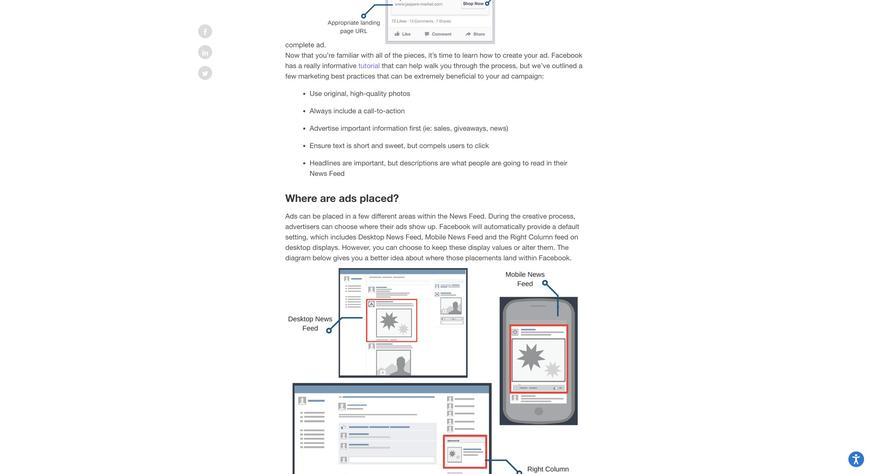 Task type: vqa. For each thing, say whether or not it's contained in the screenshot.
left Feed
yes



Task type: locate. For each thing, give the bounding box(es) containing it.
0 horizontal spatial choose
[[335, 223, 358, 231]]

call-
[[364, 107, 377, 115]]

where
[[360, 223, 378, 231], [426, 254, 444, 262]]

be
[[405, 72, 412, 80], [313, 212, 321, 220]]

0 vertical spatial but
[[520, 61, 530, 69]]

feed.
[[469, 212, 487, 220]]

1 horizontal spatial ads
[[396, 223, 407, 231]]

0 horizontal spatial in
[[346, 212, 351, 220]]

that down of
[[382, 61, 394, 69]]

1 horizontal spatial but
[[407, 141, 418, 149]]

2 vertical spatial but
[[388, 159, 398, 167]]

advertise
[[310, 124, 339, 132]]

can left help
[[396, 61, 407, 69]]

those
[[446, 254, 464, 262]]

2 horizontal spatial but
[[520, 61, 530, 69]]

within down "alter"
[[519, 254, 537, 262]]

a
[[298, 61, 302, 69], [579, 61, 583, 69], [358, 107, 362, 115], [353, 212, 357, 220], [553, 223, 556, 231], [365, 254, 369, 262]]

1 vertical spatial choose
[[399, 244, 422, 252]]

feed down headlines
[[329, 169, 345, 177]]

2 vertical spatial you
[[352, 254, 363, 262]]

that inside now that you're familiar with all of the pieces, it's time to learn how to create your ad. facebook has a really informative
[[302, 51, 314, 59]]

0 horizontal spatial their
[[380, 223, 394, 231]]

process, up default
[[549, 212, 576, 220]]

headlines
[[310, 159, 341, 167]]

1 horizontal spatial few
[[359, 212, 370, 220]]

1 horizontal spatial process,
[[549, 212, 576, 220]]

are down is
[[343, 159, 352, 167]]

feed inside "ads can be placed in a few different areas within the news feed. during the creative process, advertisers can choose where their ads show up. facebook will automatically provide a default setting, which includes desktop news feed, mobile news feed and the right column feed on desktop displays. however, you can choose to keep these display values or alter them. the diagram below gives you a better idea about where those placements land within facebook."
[[468, 233, 483, 241]]

use original, high-quality photos
[[310, 89, 410, 97]]

their right read
[[554, 159, 568, 167]]

the down how
[[480, 61, 489, 69]]

the down automatically
[[499, 233, 509, 241]]

but down sweet,
[[388, 159, 398, 167]]

includes
[[331, 233, 356, 241]]

choose up the includes
[[335, 223, 358, 231]]

0 vertical spatial within
[[418, 212, 436, 220]]

you down time
[[440, 61, 452, 69]]

where down "keep"
[[426, 254, 444, 262]]

their down different
[[380, 223, 394, 231]]

outlined
[[552, 61, 577, 69]]

few
[[285, 72, 297, 80], [359, 212, 370, 220]]

ads down areas
[[396, 223, 407, 231]]

facebook up "outlined"
[[552, 51, 583, 59]]

1 vertical spatial and
[[485, 233, 497, 241]]

0 vertical spatial facebook
[[552, 51, 583, 59]]

0 vertical spatial that
[[302, 51, 314, 59]]

few down has
[[285, 72, 297, 80]]

values
[[492, 244, 512, 252]]

short
[[354, 141, 370, 149]]

process,
[[491, 61, 518, 69], [549, 212, 576, 220]]

alter
[[522, 244, 536, 252]]

learn
[[463, 51, 478, 59]]

your inside now that you're familiar with all of the pieces, it's time to learn how to create your ad. facebook has a really informative
[[524, 51, 538, 59]]

and inside "ads can be placed in a few different areas within the news feed. during the creative process, advertisers can choose where their ads show up. facebook will automatically provide a default setting, which includes desktop news feed, mobile news feed and the right column feed on desktop displays. however, you can choose to keep these display values or alter them. the diagram below gives you a better idea about where those placements land within facebook."
[[485, 233, 497, 241]]

0 horizontal spatial few
[[285, 72, 297, 80]]

always include a call-to-action
[[310, 107, 405, 115]]

in
[[547, 159, 552, 167], [346, 212, 351, 220]]

0 horizontal spatial feed
[[329, 169, 345, 177]]

choose down feed,
[[399, 244, 422, 252]]

to left read
[[523, 159, 529, 167]]

1 vertical spatial but
[[407, 141, 418, 149]]

1 horizontal spatial in
[[547, 159, 552, 167]]

but up campaign:
[[520, 61, 530, 69]]

facebook image
[[203, 29, 207, 35]]

a right placed
[[353, 212, 357, 220]]

0 vertical spatial process,
[[491, 61, 518, 69]]

1 horizontal spatial within
[[519, 254, 537, 262]]

1 vertical spatial in
[[346, 212, 351, 220]]

in right read
[[547, 159, 552, 167]]

1 vertical spatial that
[[382, 61, 394, 69]]

people
[[469, 159, 490, 167]]

headlines are important, but descriptions are what people are going to read in their news feed
[[310, 159, 568, 177]]

click
[[475, 141, 489, 149]]

better
[[371, 254, 389, 262]]

feed down 'will'
[[468, 233, 483, 241]]

0 vertical spatial in
[[547, 159, 552, 167]]

and right short
[[372, 141, 383, 149]]

1 horizontal spatial where
[[426, 254, 444, 262]]

information
[[373, 124, 408, 132]]

but right sweet,
[[407, 141, 418, 149]]

diagram
[[285, 254, 311, 262]]

setting,
[[285, 233, 308, 241]]

high-
[[350, 89, 366, 97]]

to inside headlines are important, but descriptions are what people are going to read in their news feed
[[523, 159, 529, 167]]

their inside headlines are important, but descriptions are what people are going to read in their news feed
[[554, 159, 568, 167]]

be left placed
[[313, 212, 321, 220]]

1 vertical spatial be
[[313, 212, 321, 220]]

0 horizontal spatial ads
[[339, 192, 357, 204]]

through
[[454, 61, 478, 69]]

your left the ad. in the top right of the page
[[524, 51, 538, 59]]

that
[[302, 51, 314, 59], [382, 61, 394, 69], [377, 72, 389, 80]]

ad
[[502, 72, 510, 80]]

below
[[313, 254, 331, 262]]

first
[[410, 124, 421, 132]]

1 horizontal spatial your
[[524, 51, 538, 59]]

column
[[529, 233, 553, 241]]

to inside "ads can be placed in a few different areas within the news feed. during the creative process, advertisers can choose where their ads show up. facebook will automatically provide a default setting, which includes desktop news feed, mobile news feed and the right column feed on desktop displays. however, you can choose to keep these display values or alter them. the diagram below gives you a better idea about where those placements land within facebook."
[[424, 244, 430, 252]]

0 vertical spatial feed
[[329, 169, 345, 177]]

0 horizontal spatial your
[[486, 72, 500, 80]]

1 vertical spatial their
[[380, 223, 394, 231]]

the up automatically
[[511, 212, 521, 220]]

you up the better
[[373, 244, 384, 252]]

1 vertical spatial few
[[359, 212, 370, 220]]

you down "however,"
[[352, 254, 363, 262]]

1 vertical spatial your
[[486, 72, 500, 80]]

that up really
[[302, 51, 314, 59]]

news left feed.
[[450, 212, 467, 220]]

0 horizontal spatial process,
[[491, 61, 518, 69]]

create
[[503, 51, 522, 59]]

displays.
[[313, 244, 340, 252]]

in right placed
[[346, 212, 351, 220]]

the right of
[[393, 51, 402, 59]]

to left the click
[[467, 141, 473, 149]]

0 horizontal spatial within
[[418, 212, 436, 220]]

news down headlines
[[310, 169, 327, 177]]

and
[[372, 141, 383, 149], [485, 233, 497, 241]]

ads can be placed in a few different areas within the news feed. during the creative process, advertisers can choose where their ads show up. facebook will automatically provide a default setting, which includes desktop news feed, mobile news feed and the right column feed on desktop displays. however, you can choose to keep these display values or alter them. the diagram below gives you a better idea about where those placements land within facebook.
[[285, 212, 580, 262]]

1 vertical spatial feed
[[468, 233, 483, 241]]

where up desktop
[[360, 223, 378, 231]]

of
[[385, 51, 391, 59]]

the inside now that you're familiar with all of the pieces, it's time to learn how to create your ad. facebook has a really informative
[[393, 51, 402, 59]]

in inside "ads can be placed in a few different areas within the news feed. during the creative process, advertisers can choose where their ads show up. facebook will automatically provide a default setting, which includes desktop news feed, mobile news feed and the right column feed on desktop displays. however, you can choose to keep these display values or alter them. the diagram below gives you a better idea about where those placements land within facebook."
[[346, 212, 351, 220]]

0 vertical spatial where
[[360, 223, 378, 231]]

0 vertical spatial few
[[285, 72, 297, 80]]

0 vertical spatial your
[[524, 51, 538, 59]]

1 vertical spatial within
[[519, 254, 537, 262]]

a right has
[[298, 61, 302, 69]]

within
[[418, 212, 436, 220], [519, 254, 537, 262]]

1 vertical spatial ads
[[396, 223, 407, 231]]

your left the ad
[[486, 72, 500, 80]]

1 horizontal spatial their
[[554, 159, 568, 167]]

0 horizontal spatial but
[[388, 159, 398, 167]]

facebook up these at the right bottom of the page
[[440, 223, 471, 231]]

process, up the ad
[[491, 61, 518, 69]]

are left going
[[492, 159, 502, 167]]

on
[[571, 233, 579, 241]]

in inside headlines are important, but descriptions are what people are going to read in their news feed
[[547, 159, 552, 167]]

users
[[448, 141, 465, 149]]

these
[[449, 244, 466, 252]]

0 horizontal spatial facebook
[[440, 223, 471, 231]]

display
[[468, 244, 490, 252]]

and up values
[[485, 233, 497, 241]]

1 vertical spatial where
[[426, 254, 444, 262]]

ads up placed
[[339, 192, 357, 204]]

1 horizontal spatial you
[[373, 244, 384, 252]]

within up "up."
[[418, 212, 436, 220]]

ensure text is short and sweet, but compels users to click
[[310, 141, 489, 149]]

to right time
[[455, 51, 461, 59]]

0 vertical spatial and
[[372, 141, 383, 149]]

what
[[452, 159, 467, 167]]

few left different
[[359, 212, 370, 220]]

few inside "ads can be placed in a few different areas within the news feed. during the creative process, advertisers can choose where their ads show up. facebook will automatically provide a default setting, which includes desktop news feed, mobile news feed and the right column feed on desktop displays. however, you can choose to keep these display values or alter them. the diagram below gives you a better idea about where those placements land within facebook."
[[359, 212, 370, 220]]

1 vertical spatial process,
[[549, 212, 576, 220]]

land
[[504, 254, 517, 262]]

creative
[[523, 212, 547, 220]]

can up idea
[[386, 244, 397, 252]]

0 vertical spatial you
[[440, 61, 452, 69]]

1 horizontal spatial be
[[405, 72, 412, 80]]

be down help
[[405, 72, 412, 80]]

the
[[393, 51, 402, 59], [480, 61, 489, 69], [438, 212, 448, 220], [511, 212, 521, 220], [499, 233, 509, 241]]

to left "keep"
[[424, 244, 430, 252]]

you inside that can help walk you through the process, but we've outlined a few marketing best practices that can be extremely beneficial to your ad campaign:
[[440, 61, 452, 69]]

a right "outlined"
[[579, 61, 583, 69]]

it's
[[429, 51, 437, 59]]

2 vertical spatial that
[[377, 72, 389, 80]]

we've
[[532, 61, 550, 69]]

important
[[341, 124, 371, 132]]

up.
[[428, 223, 438, 231]]

provide
[[527, 223, 551, 231]]

0 horizontal spatial be
[[313, 212, 321, 220]]

where are ads placed?
[[285, 192, 399, 204]]

0 vertical spatial choose
[[335, 223, 358, 231]]

but inside headlines are important, but descriptions are what people are going to read in their news feed
[[388, 159, 398, 167]]

a left the better
[[365, 254, 369, 262]]

1 horizontal spatial and
[[485, 233, 497, 241]]

advertisers
[[285, 223, 320, 231]]

facebook ad anatomy image
[[328, 0, 559, 47]]

to right "beneficial"
[[478, 72, 484, 80]]

0 vertical spatial their
[[554, 159, 568, 167]]

your
[[524, 51, 538, 59], [486, 72, 500, 80]]

feed
[[329, 169, 345, 177], [468, 233, 483, 241]]

(ie:
[[423, 124, 432, 132]]

their
[[554, 159, 568, 167], [380, 223, 394, 231]]

placed
[[323, 212, 344, 220]]

to
[[455, 51, 461, 59], [495, 51, 501, 59], [478, 72, 484, 80], [467, 141, 473, 149], [523, 159, 529, 167], [424, 244, 430, 252]]

with
[[361, 51, 374, 59]]

2 horizontal spatial you
[[440, 61, 452, 69]]

0 vertical spatial be
[[405, 72, 412, 80]]

but
[[520, 61, 530, 69], [407, 141, 418, 149], [388, 159, 398, 167]]

choose
[[335, 223, 358, 231], [399, 244, 422, 252]]

that down the tutorial
[[377, 72, 389, 80]]

the inside that can help walk you through the process, but we've outlined a few marketing best practices that can be extremely beneficial to your ad campaign:
[[480, 61, 489, 69]]

1 horizontal spatial feed
[[468, 233, 483, 241]]

1 horizontal spatial facebook
[[552, 51, 583, 59]]

always
[[310, 107, 332, 115]]

1 vertical spatial facebook
[[440, 223, 471, 231]]

facebook inside "ads can be placed in a few different areas within the news feed. during the creative process, advertisers can choose where their ads show up. facebook will automatically provide a default setting, which includes desktop news feed, mobile news feed and the right column feed on desktop displays. however, you can choose to keep these display values or alter them. the diagram below gives you a better idea about where those placements land within facebook."
[[440, 223, 471, 231]]

are up placed
[[320, 192, 336, 204]]

feed
[[555, 233, 569, 241]]



Task type: describe. For each thing, give the bounding box(es) containing it.
mobile
[[425, 233, 446, 241]]

ad placements image
[[285, 263, 586, 475]]

0 horizontal spatial you
[[352, 254, 363, 262]]

you're
[[316, 51, 335, 59]]

the up mobile
[[438, 212, 448, 220]]

a inside that can help walk you through the process, but we've outlined a few marketing best practices that can be extremely beneficial to your ad campaign:
[[579, 61, 583, 69]]

photos
[[389, 89, 410, 97]]

news)
[[490, 124, 509, 132]]

is
[[347, 141, 352, 149]]

show
[[409, 223, 426, 231]]

really
[[304, 61, 320, 69]]

include
[[334, 107, 356, 115]]

ad.
[[540, 51, 550, 59]]

feed inside headlines are important, but descriptions are what people are going to read in their news feed
[[329, 169, 345, 177]]

ads
[[285, 212, 298, 220]]

news inside headlines are important, but descriptions are what people are going to read in their news feed
[[310, 169, 327, 177]]

quality
[[366, 89, 387, 97]]

them.
[[538, 244, 555, 252]]

compels
[[420, 141, 446, 149]]

placements
[[466, 254, 502, 262]]

can down placed
[[322, 223, 333, 231]]

how
[[480, 51, 493, 59]]

now
[[285, 51, 300, 59]]

default
[[558, 223, 580, 231]]

be inside "ads can be placed in a few different areas within the news feed. during the creative process, advertisers can choose where their ads show up. facebook will automatically provide a default setting, which includes desktop news feed, mobile news feed and the right column feed on desktop displays. however, you can choose to keep these display values or alter them. the diagram below gives you a better idea about where those placements land within facebook."
[[313, 212, 321, 220]]

keep
[[432, 244, 447, 252]]

process, inside "ads can be placed in a few different areas within the news feed. during the creative process, advertisers can choose where their ads show up. facebook will automatically provide a default setting, which includes desktop news feed, mobile news feed and the right column feed on desktop displays. however, you can choose to keep these display values or alter them. the diagram below gives you a better idea about where those placements land within facebook."
[[549, 212, 576, 220]]

will
[[472, 223, 482, 231]]

tutorial
[[359, 61, 380, 69]]

sweet,
[[385, 141, 406, 149]]

about
[[406, 254, 424, 262]]

which
[[310, 233, 329, 241]]

0 vertical spatial ads
[[339, 192, 357, 204]]

tutorial link
[[359, 61, 380, 69]]

beneficial
[[446, 72, 476, 80]]

feed,
[[406, 233, 423, 241]]

desktop
[[358, 233, 384, 241]]

during
[[489, 212, 509, 220]]

or
[[514, 244, 520, 252]]

areas
[[399, 212, 416, 220]]

ads inside "ads can be placed in a few different areas within the news feed. during the creative process, advertisers can choose where their ads show up. facebook will automatically provide a default setting, which includes desktop news feed, mobile news feed and the right column feed on desktop displays. however, you can choose to keep these display values or alter them. the diagram below gives you a better idea about where those placements land within facebook."
[[396, 223, 407, 231]]

open accessibe: accessibility options, statement and help image
[[853, 455, 861, 465]]

a inside now that you're familiar with all of the pieces, it's time to learn how to create your ad. facebook has a really informative
[[298, 61, 302, 69]]

be inside that can help walk you through the process, but we've outlined a few marketing best practices that can be extremely beneficial to your ad campaign:
[[405, 72, 412, 80]]

placed?
[[360, 192, 399, 204]]

can up the photos
[[391, 72, 403, 80]]

process, inside that can help walk you through the process, but we've outlined a few marketing best practices that can be extremely beneficial to your ad campaign:
[[491, 61, 518, 69]]

a left call-
[[358, 107, 362, 115]]

idea
[[391, 254, 404, 262]]

0 horizontal spatial and
[[372, 141, 383, 149]]

sales,
[[434, 124, 452, 132]]

text
[[333, 141, 345, 149]]

best
[[331, 72, 345, 80]]

campaign:
[[511, 72, 544, 80]]

the
[[557, 244, 569, 252]]

can up advertisers
[[300, 212, 311, 220]]

right
[[511, 233, 527, 241]]

practices
[[347, 72, 375, 80]]

descriptions
[[400, 159, 438, 167]]

ensure
[[310, 141, 331, 149]]

walk
[[424, 61, 439, 69]]

linkedin image
[[202, 49, 208, 56]]

twitter image
[[202, 70, 208, 77]]

few inside that can help walk you through the process, but we've outlined a few marketing best practices that can be extremely beneficial to your ad campaign:
[[285, 72, 297, 80]]

giveaways,
[[454, 124, 488, 132]]

going
[[504, 159, 521, 167]]

pieces,
[[404, 51, 427, 59]]

where
[[285, 192, 317, 204]]

0 horizontal spatial where
[[360, 223, 378, 231]]

to inside that can help walk you through the process, but we've outlined a few marketing best practices that can be extremely beneficial to your ad campaign:
[[478, 72, 484, 80]]

1 horizontal spatial choose
[[399, 244, 422, 252]]

now that you're familiar with all of the pieces, it's time to learn how to create your ad. facebook has a really informative
[[285, 51, 583, 69]]

use
[[310, 89, 322, 97]]

1 vertical spatial you
[[373, 244, 384, 252]]

to right how
[[495, 51, 501, 59]]

all
[[376, 51, 383, 59]]

a up feed
[[553, 223, 556, 231]]

are left what
[[440, 159, 450, 167]]

facebook.
[[539, 254, 572, 262]]

informative
[[322, 61, 357, 69]]

news up these at the right bottom of the page
[[448, 233, 466, 241]]

help
[[409, 61, 422, 69]]

facebook inside now that you're familiar with all of the pieces, it's time to learn how to create your ad. facebook has a really informative
[[552, 51, 583, 59]]

however,
[[342, 244, 371, 252]]

their inside "ads can be placed in a few different areas within the news feed. during the creative process, advertisers can choose where their ads show up. facebook will automatically provide a default setting, which includes desktop news feed, mobile news feed and the right column feed on desktop displays. however, you can choose to keep these display values or alter them. the diagram below gives you a better idea about where those placements land within facebook."
[[380, 223, 394, 231]]

action
[[386, 107, 405, 115]]

marketing
[[298, 72, 329, 80]]

automatically
[[484, 223, 526, 231]]

gives
[[333, 254, 350, 262]]

has
[[285, 61, 297, 69]]

but inside that can help walk you through the process, but we've outlined a few marketing best practices that can be extremely beneficial to your ad campaign:
[[520, 61, 530, 69]]

to-
[[377, 107, 386, 115]]

your inside that can help walk you through the process, but we've outlined a few marketing best practices that can be extremely beneficial to your ad campaign:
[[486, 72, 500, 80]]

news left feed,
[[386, 233, 404, 241]]

important,
[[354, 159, 386, 167]]

read
[[531, 159, 545, 167]]

that can help walk you through the process, but we've outlined a few marketing best practices that can be extremely beneficial to your ad campaign:
[[285, 61, 583, 80]]

desktop
[[285, 244, 311, 252]]

different
[[372, 212, 397, 220]]

extremely
[[414, 72, 444, 80]]



